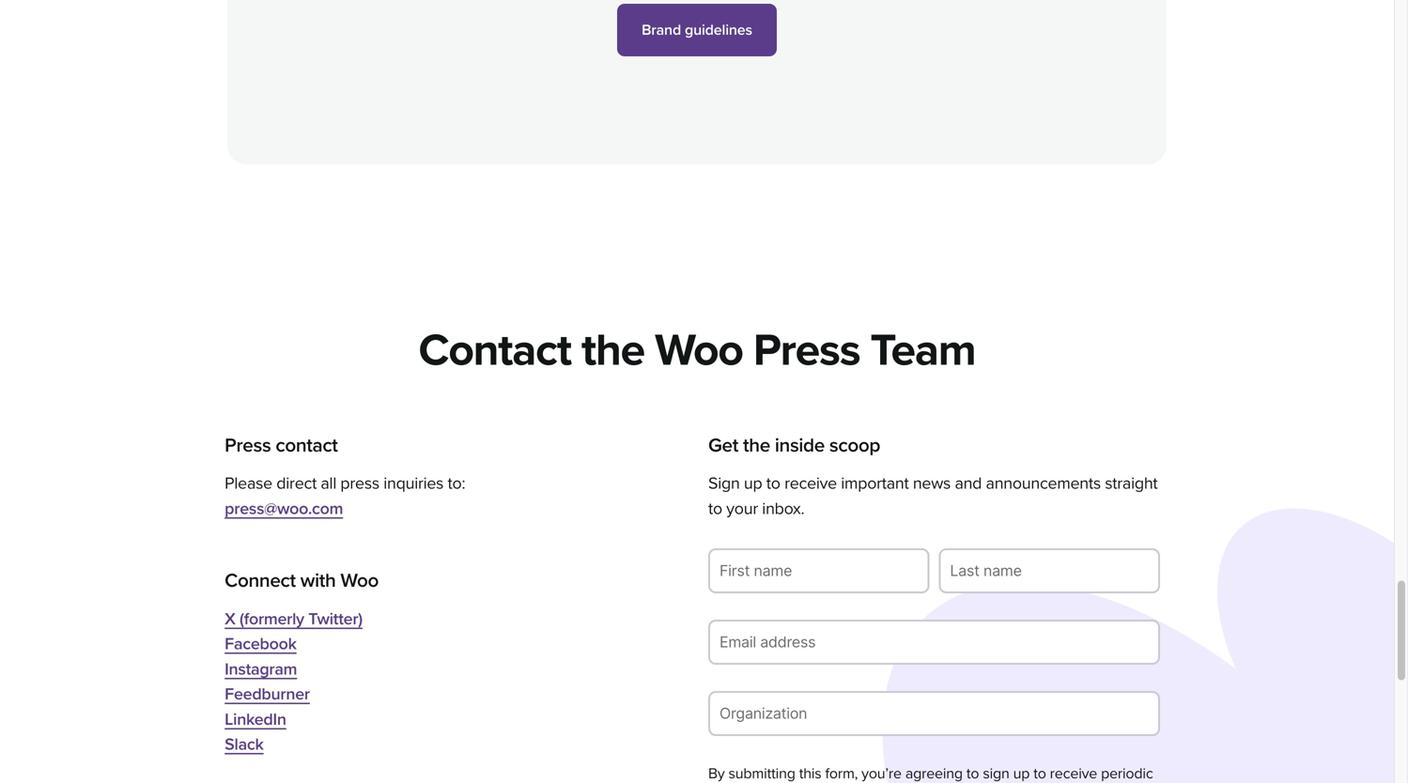 Task type: describe. For each thing, give the bounding box(es) containing it.
to down sign
[[708, 499, 722, 519]]

up inside sign up to receive important news and announcements straight to your inbox.
[[744, 474, 762, 494]]

you're
[[862, 765, 902, 783]]

receive inside sign up to receive important news and announcements straight to your inbox.
[[785, 474, 837, 494]]

press@woo.com
[[225, 499, 343, 519]]

to left sign
[[967, 765, 979, 783]]

guidelines
[[685, 21, 752, 39]]

brand guidelines
[[642, 21, 752, 39]]

to:
[[448, 474, 465, 494]]

with
[[300, 569, 336, 593]]

woo for with
[[340, 569, 379, 593]]

announcements
[[986, 474, 1101, 494]]

to right sign
[[1034, 765, 1046, 783]]

sign
[[708, 474, 740, 494]]

feedburner link
[[225, 685, 310, 705]]

submitting
[[729, 765, 796, 783]]

get the inside scoop
[[708, 434, 880, 457]]

twitter)
[[308, 609, 363, 629]]

your
[[727, 499, 758, 519]]

contact
[[419, 324, 571, 378]]

Last name text field
[[939, 549, 1160, 594]]

agreeing
[[906, 765, 963, 783]]

(formerly
[[240, 609, 304, 629]]

slack
[[225, 735, 264, 755]]

periodic
[[1101, 765, 1153, 783]]

feedburner
[[225, 685, 310, 705]]

1 vertical spatial press
[[225, 434, 271, 457]]

x (formerly twitter) link
[[225, 609, 363, 629]]

the for contact
[[582, 324, 645, 378]]

direct
[[276, 474, 317, 494]]

inside
[[775, 434, 825, 457]]



Task type: vqa. For each thing, say whether or not it's contained in the screenshot.
Enterprise
no



Task type: locate. For each thing, give the bounding box(es) containing it.
1 vertical spatial woo
[[340, 569, 379, 593]]

0 horizontal spatial the
[[582, 324, 645, 378]]

team
[[870, 324, 976, 378]]

news
[[913, 474, 951, 494]]

all
[[321, 474, 336, 494]]

to
[[766, 474, 781, 494], [708, 499, 722, 519], [967, 765, 979, 783], [1034, 765, 1046, 783]]

and
[[955, 474, 982, 494]]

inbox.
[[762, 499, 805, 519]]

0 vertical spatial the
[[582, 324, 645, 378]]

1 horizontal spatial woo
[[655, 324, 743, 378]]

1 vertical spatial the
[[743, 434, 770, 457]]

contact the woo press team
[[419, 324, 976, 378]]

please direct all press inquiries to: press@woo.com
[[225, 474, 465, 519]]

press@woo.com link
[[225, 499, 343, 519]]

0 horizontal spatial press
[[225, 434, 271, 457]]

receive up the inbox.
[[785, 474, 837, 494]]

brand guidelines link
[[617, 4, 777, 56]]

important
[[841, 474, 909, 494]]

inquiries
[[384, 474, 444, 494]]

0 vertical spatial woo
[[655, 324, 743, 378]]

by
[[708, 765, 725, 783]]

press contact
[[225, 434, 338, 457]]

form,
[[825, 765, 858, 783]]

1 horizontal spatial press
[[753, 324, 860, 378]]

please
[[225, 474, 272, 494]]

scoop
[[830, 434, 880, 457]]

woo
[[655, 324, 743, 378], [340, 569, 379, 593]]

x (formerly twitter) facebook instagram feedburner linkedin slack
[[225, 609, 363, 755]]

1 horizontal spatial the
[[743, 434, 770, 457]]

1 horizontal spatial up
[[1013, 765, 1030, 783]]

0 vertical spatial receive
[[785, 474, 837, 494]]

linkedin
[[225, 710, 286, 730]]

1 vertical spatial receive
[[1050, 765, 1098, 783]]

connect
[[225, 569, 296, 593]]

woo for the
[[655, 324, 743, 378]]

the for get
[[743, 434, 770, 457]]

by submitting this form, you're agreeing to sign up to receive periodic
[[708, 765, 1153, 784]]

facebook
[[225, 634, 297, 655]]

this
[[799, 765, 822, 783]]

0 horizontal spatial woo
[[340, 569, 379, 593]]

instagram link
[[225, 659, 297, 680]]

0 vertical spatial up
[[744, 474, 762, 494]]

facebook link
[[225, 634, 297, 655]]

press
[[341, 474, 380, 494]]

up
[[744, 474, 762, 494], [1013, 765, 1030, 783]]

contact
[[276, 434, 338, 457]]

up up your on the right
[[744, 474, 762, 494]]

sign
[[983, 765, 1010, 783]]

1 vertical spatial up
[[1013, 765, 1030, 783]]

x
[[225, 609, 236, 629]]

1 horizontal spatial receive
[[1050, 765, 1098, 783]]

0 horizontal spatial receive
[[785, 474, 837, 494]]

Email address text field
[[708, 620, 1160, 665]]

slack link
[[225, 735, 264, 755]]

straight
[[1105, 474, 1158, 494]]

brand
[[642, 21, 681, 39]]

0 horizontal spatial up
[[744, 474, 762, 494]]

connect with woo
[[225, 569, 379, 593]]

sign up to receive important news and announcements straight to your inbox.
[[708, 474, 1158, 519]]

First name text field
[[708, 549, 930, 594]]

up inside by submitting this form, you're agreeing to sign up to receive periodic
[[1013, 765, 1030, 783]]

receive
[[785, 474, 837, 494], [1050, 765, 1098, 783]]

linkedin link
[[225, 710, 286, 730]]

0 vertical spatial press
[[753, 324, 860, 378]]

get
[[708, 434, 738, 457]]

press
[[753, 324, 860, 378], [225, 434, 271, 457]]

receive left periodic
[[1050, 765, 1098, 783]]

instagram
[[225, 659, 297, 680]]

the
[[582, 324, 645, 378], [743, 434, 770, 457]]

to up the inbox.
[[766, 474, 781, 494]]

Organization text field
[[708, 692, 1160, 737]]

receive inside by submitting this form, you're agreeing to sign up to receive periodic
[[1050, 765, 1098, 783]]

up right sign
[[1013, 765, 1030, 783]]



